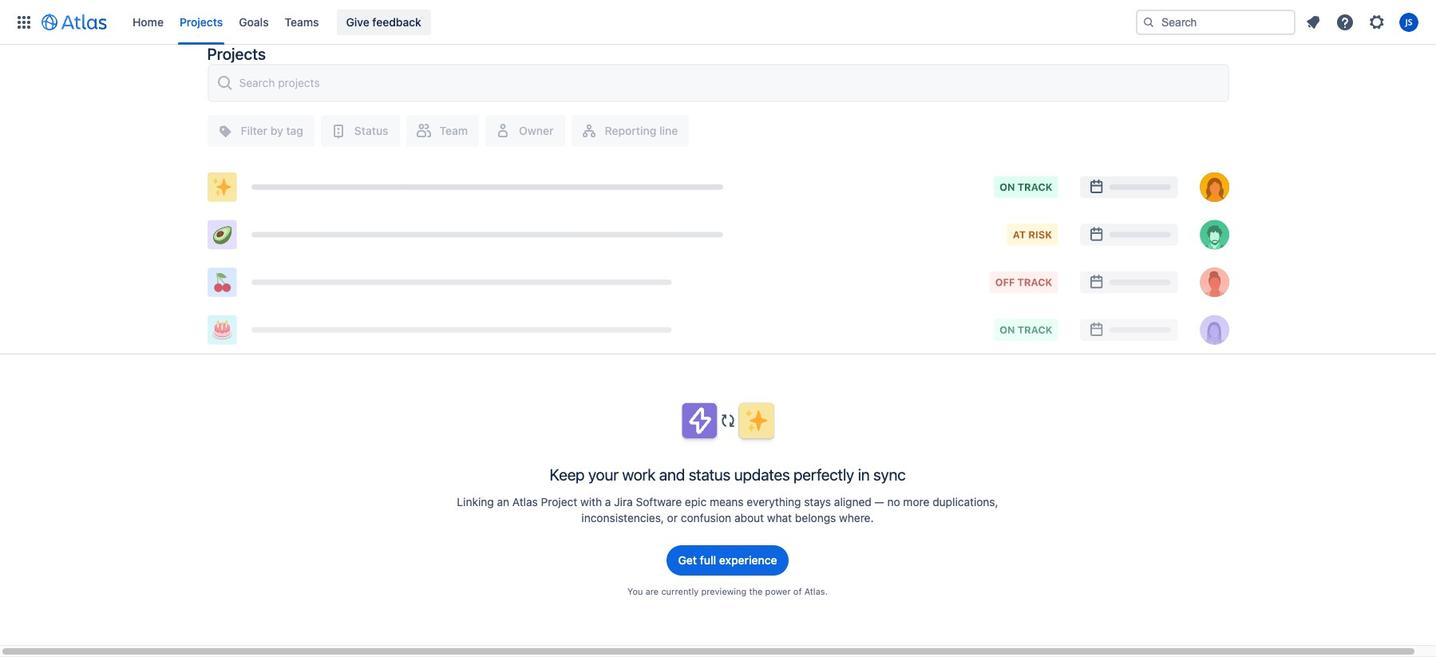 Task type: describe. For each thing, give the bounding box(es) containing it.
experience
[[720, 553, 778, 567]]

project
[[541, 495, 578, 509]]

power
[[766, 586, 791, 596]]

previewing
[[702, 586, 747, 596]]

you
[[628, 586, 643, 596]]

give feedback
[[346, 15, 422, 28]]

work
[[623, 465, 656, 484]]

keep
[[550, 465, 585, 484]]

linking
[[457, 495, 494, 509]]

perfectly
[[794, 465, 855, 484]]

with
[[581, 495, 602, 509]]

atlas.
[[805, 586, 828, 596]]

an
[[497, 495, 510, 509]]

software
[[636, 495, 682, 509]]

goals link
[[234, 9, 274, 35]]

or
[[667, 511, 678, 525]]

projects link
[[175, 9, 228, 35]]

inconsistencies,
[[582, 511, 664, 525]]

duplications,
[[933, 495, 999, 509]]

keep your work and status updates perfectly in sync
[[550, 465, 906, 484]]

help icon image
[[1336, 12, 1355, 32]]

confusion
[[681, 511, 732, 525]]

in
[[858, 465, 870, 484]]

linking an atlas project with a jira software epic means everything stays aligned — no more duplications, inconsistencies, or confusion about what belongs where.
[[457, 495, 999, 525]]

give
[[346, 15, 370, 28]]

where.
[[840, 511, 874, 525]]

teams link
[[280, 9, 324, 35]]

means
[[710, 495, 744, 509]]

feedback
[[373, 15, 422, 28]]

search projects image
[[215, 73, 234, 93]]

get
[[678, 553, 697, 567]]

1 vertical spatial projects
[[207, 45, 266, 63]]

goals
[[239, 15, 269, 28]]

epic
[[685, 495, 707, 509]]

jira
[[614, 495, 633, 509]]



Task type: locate. For each thing, give the bounding box(es) containing it.
sync
[[874, 465, 906, 484]]

full
[[700, 553, 717, 567]]

projects left goals
[[180, 15, 223, 28]]

Search field
[[1137, 9, 1296, 35]]

a
[[605, 495, 611, 509]]

belongs
[[795, 511, 837, 525]]

banner
[[0, 0, 1437, 45]]

are
[[646, 586, 659, 596]]

get full experience
[[678, 553, 778, 567]]

switch to... image
[[14, 12, 34, 32]]

—
[[875, 495, 885, 509]]

account image
[[1400, 12, 1419, 32]]

teams
[[285, 15, 319, 28]]

projects up search projects image
[[207, 45, 266, 63]]

currently
[[662, 586, 699, 596]]

get full experience button
[[667, 545, 789, 576]]

home
[[133, 15, 164, 28]]

notifications image
[[1304, 12, 1323, 32]]

stays
[[805, 495, 832, 509]]

home link
[[128, 9, 169, 35]]

about
[[735, 511, 764, 525]]

Search projects field
[[234, 69, 1222, 97]]

what
[[767, 511, 792, 525]]

atlas
[[513, 495, 538, 509]]

search image
[[1143, 16, 1156, 28]]

of
[[794, 586, 802, 596]]

the
[[750, 586, 763, 596]]

aligned
[[835, 495, 872, 509]]

your
[[589, 465, 619, 484]]

more
[[904, 495, 930, 509]]

updates
[[735, 465, 790, 484]]

0 vertical spatial projects
[[180, 15, 223, 28]]

give feedback button
[[337, 9, 431, 35]]

settings image
[[1368, 12, 1387, 32]]

you are currently previewing the power of atlas.
[[628, 586, 828, 596]]

and
[[660, 465, 685, 484]]

projects
[[180, 15, 223, 28], [207, 45, 266, 63]]

projects inside "link"
[[180, 15, 223, 28]]

banner containing home
[[0, 0, 1437, 45]]

everything
[[747, 495, 802, 509]]

no
[[888, 495, 901, 509]]

top element
[[10, 0, 1137, 44]]

status
[[689, 465, 731, 484]]



Task type: vqa. For each thing, say whether or not it's contained in the screenshot.
SLACK LOGO SHOWING NAN CHANNELS ARE CONNECTED TO THIS PROJECT
no



